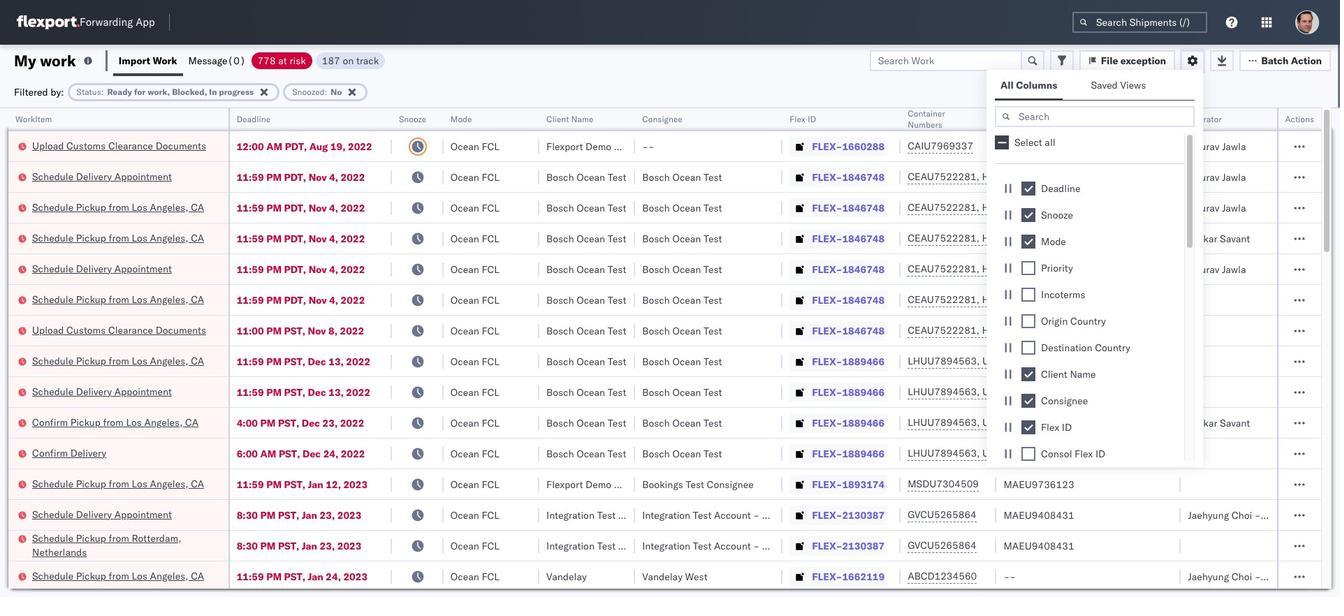 Task type: locate. For each thing, give the bounding box(es) containing it.
1 2130387 from the top
[[843, 509, 885, 522]]

1 schedule pickup from los angeles, ca link from the top
[[32, 200, 204, 214]]

1 customs from the top
[[66, 139, 106, 152]]

ca for sixth schedule pickup from los angeles, ca button from the bottom
[[191, 201, 204, 214]]

15 fcl from the top
[[482, 571, 500, 583]]

0 vertical spatial 13,
[[329, 355, 344, 368]]

6 hlxu8034992 from the top
[[1056, 324, 1125, 337]]

flex id up flex-1660288
[[790, 114, 816, 124]]

3 flex-1846748 from the top
[[812, 232, 885, 245]]

0 vertical spatial omkar savant
[[1188, 232, 1251, 245]]

12 fcl from the top
[[482, 478, 500, 491]]

1 vertical spatial lagerfeld
[[783, 540, 824, 553]]

1 vertical spatial flex id
[[1041, 421, 1072, 434]]

account
[[714, 509, 751, 522], [714, 540, 751, 553]]

0 vertical spatial integration
[[643, 509, 691, 522]]

0 horizontal spatial deadline
[[237, 114, 271, 124]]

maeu9736123
[[1004, 478, 1075, 491]]

2 test123456 from the top
[[1004, 202, 1063, 214]]

1 8:30 pm pst, jan 23, 2023 from the top
[[237, 509, 362, 522]]

2 1889466 from the top
[[843, 386, 885, 399]]

6 fcl from the top
[[482, 294, 500, 306]]

uetu5238478
[[983, 355, 1051, 368], [983, 386, 1051, 398], [983, 417, 1051, 429], [983, 447, 1051, 460]]

documents left 11:00 on the bottom left of the page
[[156, 324, 206, 337]]

delivery for second schedule delivery appointment button from the bottom
[[76, 385, 112, 398]]

1 vertical spatial omkar
[[1188, 417, 1218, 430]]

flexport for bookings test consignee
[[547, 478, 583, 491]]

0 vertical spatial 11:59 pm pst, dec 13, 2022
[[237, 355, 371, 368]]

6 resize handle column header from the left
[[766, 108, 783, 598]]

flex-1846748 for first schedule delivery appointment button from the top of the page
[[812, 171, 885, 183]]

2 gvcu5265864 from the top
[[908, 540, 977, 552]]

id up consol flex id
[[1062, 421, 1072, 434]]

5 schedule pickup from los angeles, ca button from the top
[[32, 477, 204, 492]]

work
[[153, 54, 177, 67]]

0 horizontal spatial --
[[643, 140, 655, 153]]

flex-1889466 for schedule pickup from los angeles, ca
[[812, 355, 885, 368]]

1 documents from the top
[[156, 139, 206, 152]]

9 schedule from the top
[[32, 508, 73, 521]]

: for status
[[101, 86, 104, 97]]

integration test account - karl lagerfeld down bookings test consignee
[[643, 509, 824, 522]]

pickup for 3rd schedule pickup from los angeles, ca button
[[76, 293, 106, 306]]

los for fifth schedule pickup from los angeles, ca button from the bottom
[[132, 232, 147, 244]]

rotterdam,
[[132, 532, 181, 545]]

Search Work text field
[[870, 50, 1022, 71]]

ca for fifth schedule pickup from los angeles, ca button from the bottom
[[191, 232, 204, 244]]

mode inside button
[[451, 114, 472, 124]]

maeu9408431
[[1004, 509, 1075, 522], [1004, 540, 1075, 553]]

1 horizontal spatial id
[[1062, 421, 1072, 434]]

1 vertical spatial name
[[1070, 368, 1096, 381]]

on
[[343, 54, 354, 67]]

1 vertical spatial upload customs clearance documents button
[[32, 323, 206, 339]]

pickup
[[76, 201, 106, 214], [76, 232, 106, 244], [76, 293, 106, 306], [76, 355, 106, 367], [70, 416, 101, 429], [76, 478, 106, 490], [76, 532, 106, 545], [76, 570, 106, 583]]

4 test123456 from the top
[[1004, 263, 1063, 276]]

angeles, inside button
[[144, 416, 183, 429]]

country right destination
[[1095, 342, 1131, 354]]

uetu5238478 for confirm pickup from los angeles, ca
[[983, 417, 1051, 429]]

1846748 for fifth schedule pickup from los angeles, ca button from the bottom
[[843, 232, 885, 245]]

0 vertical spatial karl
[[762, 509, 780, 522]]

-- down consignee button
[[643, 140, 655, 153]]

schedule pickup from los angeles, ca for 5th schedule pickup from los angeles, ca button from the top
[[32, 478, 204, 490]]

pickup for schedule pickup from rotterdam, netherlands 'button'
[[76, 532, 106, 545]]

delivery for 3rd schedule delivery appointment button from the bottom
[[76, 262, 112, 275]]

778 at risk
[[258, 54, 306, 67]]

4 flex-1846748 from the top
[[812, 263, 885, 276]]

pm for second schedule delivery appointment button from the bottom
[[266, 386, 282, 399]]

1 vertical spatial demo
[[586, 478, 612, 491]]

1 flex-1846748 from the top
[[812, 171, 885, 183]]

1 horizontal spatial numbers
[[1055, 114, 1089, 124]]

deadline
[[237, 114, 271, 124], [1041, 182, 1081, 195]]

1 appointment from the top
[[114, 170, 172, 183]]

2 omkar from the top
[[1188, 417, 1218, 430]]

1 lagerfeld from the top
[[783, 509, 824, 522]]

savant
[[1220, 232, 1251, 245], [1220, 417, 1251, 430]]

hlxu6269489, for 3rd schedule delivery appointment button from the bottom
[[982, 263, 1054, 275]]

0 horizontal spatial id
[[808, 114, 816, 124]]

Search Shipments (/) text field
[[1073, 12, 1208, 33]]

filtered by:
[[14, 86, 64, 98]]

dec down '11:00 pm pst, nov 8, 2022'
[[308, 355, 326, 368]]

0 vertical spatial 2130387
[[843, 509, 885, 522]]

bosch ocean test
[[547, 171, 626, 183], [643, 171, 722, 183], [547, 202, 626, 214], [643, 202, 722, 214], [547, 232, 626, 245], [643, 232, 722, 245], [547, 263, 626, 276], [643, 263, 722, 276], [547, 294, 626, 306], [643, 294, 722, 306], [547, 325, 626, 337], [643, 325, 722, 337], [547, 355, 626, 368], [643, 355, 722, 368], [547, 386, 626, 399], [643, 386, 722, 399], [547, 417, 626, 430], [643, 417, 722, 430], [547, 448, 626, 460], [643, 448, 722, 460]]

upload customs clearance documents
[[32, 139, 206, 152], [32, 324, 206, 337]]

angeles, for "schedule pickup from los angeles, ca" link corresponding to fifth schedule pickup from los angeles, ca button from the bottom
[[150, 232, 188, 244]]

10 resize handle column header from the left
[[1261, 108, 1277, 598]]

ca for fourth schedule pickup from los angeles, ca button
[[191, 355, 204, 367]]

: left no
[[325, 86, 327, 97]]

0 horizontal spatial name
[[571, 114, 594, 124]]

from for "schedule pickup from los angeles, ca" link associated with 5th schedule pickup from los angeles, ca button from the top
[[109, 478, 129, 490]]

country
[[1071, 315, 1106, 328], [1095, 342, 1131, 354]]

6 test123456 from the top
[[1004, 325, 1063, 337]]

angeles, for sixth schedule pickup from los angeles, ca button from the bottom "schedule pickup from los angeles, ca" link
[[150, 201, 188, 214]]

1 gaurav jawla from the top
[[1188, 140, 1247, 153]]

1 vertical spatial omkar savant
[[1188, 417, 1251, 430]]

schedule pickup from los angeles, ca for fifth schedule pickup from los angeles, ca button from the bottom
[[32, 232, 204, 244]]

2 8:30 pm pst, jan 23, 2023 from the top
[[237, 540, 362, 553]]

0 vertical spatial maeu9408431
[[1004, 509, 1075, 522]]

1 11:59 pm pdt, nov 4, 2022 from the top
[[237, 171, 365, 183]]

11:59 pm pst, dec 13, 2022 down '11:00 pm pst, nov 8, 2022'
[[237, 355, 371, 368]]

caiu7969337
[[908, 140, 974, 152]]

flex-1893174
[[812, 478, 885, 491]]

2022 for confirm pickup from los angeles, ca button
[[340, 417, 364, 430]]

confirm inside button
[[32, 416, 68, 429]]

11:59 pm pdt, nov 4, 2022 for fifth schedule pickup from los angeles, ca button from the bottom
[[237, 232, 365, 245]]

: left ready
[[101, 86, 104, 97]]

lhuu7894563, uetu5238478 for schedule pickup from los angeles, ca
[[908, 355, 1051, 368]]

13, up 4:00 pm pst, dec 23, 2022
[[329, 386, 344, 399]]

lagerfeld up flex-1662119
[[783, 540, 824, 553]]

0 vertical spatial lagerfeld
[[783, 509, 824, 522]]

0 horizontal spatial snooze
[[399, 114, 427, 124]]

5 ocean fcl from the top
[[451, 263, 500, 276]]

5 schedule from the top
[[32, 293, 73, 306]]

flex id
[[790, 114, 816, 124], [1041, 421, 1072, 434]]

netherlands
[[32, 546, 87, 559]]

1 vertical spatial upload customs clearance documents link
[[32, 323, 206, 337]]

country up destination country
[[1071, 315, 1106, 328]]

2 upload customs clearance documents link from the top
[[32, 323, 206, 337]]

incoterms
[[1041, 289, 1086, 301]]

0 vertical spatial upload customs clearance documents
[[32, 139, 206, 152]]

2 clearance from the top
[[108, 324, 153, 337]]

2 abcdefg78456546 from the top
[[1004, 386, 1098, 399]]

from for confirm pickup from los angeles, ca link
[[103, 416, 124, 429]]

11 resize handle column header from the left
[[1305, 108, 1322, 598]]

1 vertical spatial 11:59 pm pst, dec 13, 2022
[[237, 386, 371, 399]]

customs
[[66, 139, 106, 152], [66, 324, 106, 337]]

13, down "8,"
[[329, 355, 344, 368]]

karl
[[762, 509, 780, 522], [762, 540, 780, 553]]

flexport. image
[[17, 15, 80, 29]]

1 vertical spatial documents
[[156, 324, 206, 337]]

omkar savant for ceau7522281, hlxu6269489, hlxu8034992
[[1188, 232, 1251, 245]]

2 upload customs clearance documents from the top
[[32, 324, 206, 337]]

8:30 up 11:59 pm pst, jan 24, 2023
[[237, 540, 258, 553]]

4 uetu5238478 from the top
[[983, 447, 1051, 460]]

1 vertical spatial clearance
[[108, 324, 153, 337]]

dec up 4:00 pm pst, dec 23, 2022
[[308, 386, 326, 399]]

8:30 pm pst, jan 23, 2023 down 11:59 pm pst, jan 12, 2023
[[237, 509, 362, 522]]

integration test account - karl lagerfeld
[[643, 509, 824, 522], [643, 540, 824, 553]]

0 vertical spatial id
[[808, 114, 816, 124]]

origin down incoterms
[[1041, 315, 1068, 328]]

3 uetu5238478 from the top
[[983, 417, 1051, 429]]

2 appointment from the top
[[114, 262, 172, 275]]

3 ceau7522281, from the top
[[908, 232, 980, 245]]

1 vertical spatial savant
[[1220, 417, 1251, 430]]

3 schedule pickup from los angeles, ca link from the top
[[32, 293, 204, 306]]

2 13, from the top
[[329, 386, 344, 399]]

angeles, for confirm pickup from los angeles, ca link
[[144, 416, 183, 429]]

schedule pickup from los angeles, ca button
[[32, 200, 204, 216], [32, 231, 204, 246], [32, 293, 204, 308], [32, 354, 204, 369], [32, 477, 204, 492], [32, 569, 204, 585]]

appointment
[[114, 170, 172, 183], [114, 262, 172, 275], [114, 385, 172, 398], [114, 508, 172, 521]]

1 vertical spatial deadline
[[1041, 182, 1081, 195]]

upload customs clearance documents link for first 'upload customs clearance documents' 'button' from the top of the page
[[32, 139, 206, 153]]

11:00 pm pst, nov 8, 2022
[[237, 325, 364, 337]]

2022 for 3rd schedule delivery appointment button from the bottom
[[341, 263, 365, 276]]

2 schedule pickup from los angeles, ca button from the top
[[32, 231, 204, 246]]

1 vertical spatial 8:30
[[237, 540, 258, 553]]

4 fcl from the top
[[482, 232, 500, 245]]

2 : from the left
[[325, 86, 327, 97]]

3 flex- from the top
[[812, 202, 843, 214]]

2130387 down 1893174
[[843, 509, 885, 522]]

pm for fifth schedule pickup from los angeles, ca button from the bottom
[[266, 232, 282, 245]]

flex-1660288
[[812, 140, 885, 153]]

2130387
[[843, 509, 885, 522], [843, 540, 885, 553]]

23, up 6:00 am pst, dec 24, 2022
[[323, 417, 338, 430]]

1 vertical spatial country
[[1095, 342, 1131, 354]]

4,
[[329, 171, 338, 183], [329, 202, 338, 214], [329, 232, 338, 245], [329, 263, 338, 276], [329, 294, 338, 306]]

pickup for fifth schedule pickup from los angeles, ca button from the bottom
[[76, 232, 106, 244]]

confirm inside button
[[32, 447, 68, 460]]

2 omkar savant from the top
[[1188, 417, 1251, 430]]

2 uetu5238478 from the top
[[983, 386, 1051, 398]]

resize handle column header for client name
[[619, 108, 636, 598]]

client
[[547, 114, 569, 124], [1041, 368, 1068, 381]]

batch
[[1262, 54, 1289, 67]]

24, for 2022
[[323, 448, 339, 460]]

id right consol
[[1096, 448, 1106, 461]]

numbers up all
[[1055, 114, 1089, 124]]

0 vertical spatial client name
[[547, 114, 594, 124]]

dec for schedule pickup from los angeles, ca
[[308, 355, 326, 368]]

6 schedule pickup from los angeles, ca link from the top
[[32, 569, 204, 583]]

1 vertical spatial am
[[260, 448, 276, 460]]

0 vertical spatial integration test account - karl lagerfeld
[[643, 509, 824, 522]]

Search text field
[[995, 106, 1195, 127]]

2 vertical spatial flex
[[1075, 448, 1093, 461]]

2 horizontal spatial id
[[1096, 448, 1106, 461]]

confirm delivery
[[32, 447, 106, 460]]

1 vertical spatial karl
[[762, 540, 780, 553]]

1 schedule pickup from los angeles, ca from the top
[[32, 201, 204, 214]]

from for "schedule pickup from los angeles, ca" link corresponding to fifth schedule pickup from los angeles, ca button from the bottom
[[109, 232, 129, 244]]

0 vertical spatial flexport
[[547, 140, 583, 153]]

11 fcl from the top
[[482, 448, 500, 460]]

187 on track
[[322, 54, 379, 67]]

flex-2130387 up flex-1662119
[[812, 540, 885, 553]]

1 vertical spatial client name
[[1041, 368, 1096, 381]]

1 fcl from the top
[[482, 140, 500, 153]]

gvcu5265864 down msdu7304509
[[908, 509, 977, 521]]

2 vertical spatial id
[[1096, 448, 1106, 461]]

deadline down 'ymluw236679313'
[[1041, 182, 1081, 195]]

angeles, for "schedule pickup from los angeles, ca" link associated with fourth schedule pickup from los angeles, ca button
[[150, 355, 188, 367]]

1 vertical spatial upload customs clearance documents
[[32, 324, 206, 337]]

0 horizontal spatial vandelay
[[547, 571, 587, 583]]

1889466
[[843, 355, 885, 368], [843, 386, 885, 399], [843, 417, 885, 430], [843, 448, 885, 460]]

pm for 5th schedule pickup from los angeles, ca button from the top
[[266, 478, 282, 491]]

1 omkar savant from the top
[[1188, 232, 1251, 245]]

0 vertical spatial upload customs clearance documents button
[[32, 139, 206, 154]]

id up flex-1660288
[[808, 114, 816, 124]]

from inside button
[[103, 416, 124, 429]]

0 vertical spatial demo
[[586, 140, 612, 153]]

11:00
[[237, 325, 264, 337]]

ca inside button
[[185, 416, 199, 429]]

1 vertical spatial account
[[714, 540, 751, 553]]

abcdefg78456546 for schedule delivery appointment
[[1004, 386, 1098, 399]]

savant for ceau7522281, hlxu6269489, hlxu8034992
[[1220, 232, 1251, 245]]

1 horizontal spatial client
[[1041, 368, 1068, 381]]

ca for 3rd schedule pickup from los angeles, ca button
[[191, 293, 204, 306]]

1 schedule delivery appointment from the top
[[32, 170, 172, 183]]

pm
[[266, 171, 282, 183], [266, 202, 282, 214], [266, 232, 282, 245], [266, 263, 282, 276], [266, 294, 282, 306], [266, 325, 282, 337], [266, 355, 282, 368], [266, 386, 282, 399], [260, 417, 276, 430], [266, 478, 282, 491], [260, 509, 276, 522], [260, 540, 276, 553], [266, 571, 282, 583]]

11:59
[[237, 171, 264, 183], [237, 202, 264, 214], [237, 232, 264, 245], [237, 263, 264, 276], [237, 294, 264, 306], [237, 355, 264, 368], [237, 386, 264, 399], [237, 478, 264, 491], [237, 571, 264, 583]]

dec up 6:00 am pst, dec 24, 2022
[[302, 417, 320, 430]]

1 horizontal spatial deadline
[[1041, 182, 1081, 195]]

message
[[188, 54, 228, 67]]

1 confirm from the top
[[32, 416, 68, 429]]

omkar
[[1188, 232, 1218, 245], [1188, 417, 1218, 430]]

upload customs clearance documents for first 'upload customs clearance documents' 'button' from the top of the page
[[32, 139, 206, 152]]

0 vertical spatial origin
[[1041, 315, 1068, 328]]

saved views button
[[1086, 73, 1155, 100]]

actions
[[1286, 114, 1315, 124]]

pdt,
[[285, 140, 307, 153], [284, 171, 306, 183], [284, 202, 306, 214], [284, 232, 306, 245], [284, 263, 306, 276], [284, 294, 306, 306]]

name inside button
[[571, 114, 594, 124]]

priority
[[1041, 262, 1074, 275]]

6 flex-1846748 from the top
[[812, 325, 885, 337]]

flex-1662119 button
[[790, 567, 888, 587], [790, 567, 888, 587]]

1 vertical spatial flex-2130387
[[812, 540, 885, 553]]

consignee
[[643, 114, 683, 124], [614, 140, 661, 153], [1041, 395, 1088, 407], [614, 478, 661, 491], [707, 478, 754, 491]]

integration test account - karl lagerfeld up west
[[643, 540, 824, 553]]

23, up 11:59 pm pst, jan 24, 2023
[[320, 540, 335, 553]]

1 vertical spatial 24,
[[326, 571, 341, 583]]

1 vertical spatial confirm
[[32, 447, 68, 460]]

flexport demo consignee
[[547, 140, 661, 153], [547, 478, 661, 491]]

flex-2130387 down flex-1893174
[[812, 509, 885, 522]]

1 horizontal spatial origin
[[1285, 509, 1312, 522]]

4 4, from the top
[[329, 263, 338, 276]]

am right 6:00
[[260, 448, 276, 460]]

1 demo from the top
[[586, 140, 612, 153]]

9 fcl from the top
[[482, 386, 500, 399]]

5 flex- from the top
[[812, 263, 843, 276]]

abcdefg78456546
[[1004, 355, 1098, 368], [1004, 386, 1098, 399], [1004, 417, 1098, 430], [1004, 448, 1098, 460]]

0 horizontal spatial flex id
[[790, 114, 816, 124]]

0 vertical spatial flex id
[[790, 114, 816, 124]]

upload customs clearance documents link for 1st 'upload customs clearance documents' 'button' from the bottom
[[32, 323, 206, 337]]

0 vertical spatial clearance
[[108, 139, 153, 152]]

0 horizontal spatial client name
[[547, 114, 594, 124]]

0 vertical spatial country
[[1071, 315, 1106, 328]]

numbers inside container numbers
[[908, 120, 943, 130]]

1 karl from the top
[[762, 509, 780, 522]]

0 vertical spatial upload customs clearance documents link
[[32, 139, 206, 153]]

11:59 pm pst, dec 13, 2022 up 4:00 pm pst, dec 23, 2022
[[237, 386, 371, 399]]

1 horizontal spatial --
[[1004, 571, 1016, 583]]

1 ceau7522281, from the top
[[908, 171, 980, 183]]

pm for fourth schedule delivery appointment button from the top of the page
[[260, 509, 276, 522]]

gaurav jawla for 3rd schedule delivery appointment button from the bottom
[[1188, 263, 1247, 276]]

gaurav jawla for first schedule delivery appointment button from the top of the page
[[1188, 171, 1247, 183]]

--
[[643, 140, 655, 153], [1004, 571, 1016, 583]]

1 flexport from the top
[[547, 140, 583, 153]]

integration down bookings
[[643, 509, 691, 522]]

1 horizontal spatial vandelay
[[643, 571, 683, 583]]

documents down blocked,
[[156, 139, 206, 152]]

1 vertical spatial client
[[1041, 368, 1068, 381]]

1 hlxu8034992 from the top
[[1056, 171, 1125, 183]]

lhuu7894563, uetu5238478 for confirm pickup from los angeles, ca
[[908, 417, 1051, 429]]

0 vertical spatial flex-2130387
[[812, 509, 885, 522]]

flex-1889466
[[812, 355, 885, 368], [812, 386, 885, 399], [812, 417, 885, 430], [812, 448, 885, 460]]

0 vertical spatial 8:30
[[237, 509, 258, 522]]

1 vertical spatial 13,
[[329, 386, 344, 399]]

gvcu5265864 up abcd1234560
[[908, 540, 977, 552]]

2 customs from the top
[[66, 324, 106, 337]]

confirm pickup from los angeles, ca button
[[32, 416, 199, 431]]

2 schedule pickup from los angeles, ca link from the top
[[32, 231, 204, 245]]

1 vertical spatial flexport
[[547, 478, 583, 491]]

forwarding app
[[80, 16, 155, 29]]

0 horizontal spatial numbers
[[908, 120, 943, 130]]

schedule delivery appointment link
[[32, 169, 172, 183], [32, 262, 172, 276], [32, 385, 172, 399], [32, 508, 172, 522]]

pickup inside button
[[70, 416, 101, 429]]

11 flex- from the top
[[812, 448, 843, 460]]

4 gaurav from the top
[[1188, 263, 1220, 276]]

upload
[[32, 139, 64, 152], [32, 324, 64, 337]]

los inside button
[[126, 416, 142, 429]]

flex-1846748 for fifth schedule pickup from los angeles, ca button from the bottom
[[812, 232, 885, 245]]

0 vertical spatial gvcu5265864
[[908, 509, 977, 521]]

0 vertical spatial 24,
[[323, 448, 339, 460]]

None checkbox
[[995, 136, 1009, 150], [1022, 182, 1036, 196], [1022, 235, 1036, 249], [1022, 261, 1036, 275], [1022, 288, 1036, 302], [1022, 341, 1036, 355], [1022, 368, 1036, 382], [1022, 421, 1036, 435], [995, 136, 1009, 150], [1022, 182, 1036, 196], [1022, 235, 1036, 249], [1022, 261, 1036, 275], [1022, 288, 1036, 302], [1022, 341, 1036, 355], [1022, 368, 1036, 382], [1022, 421, 1036, 435]]

lhuu7894563,
[[908, 355, 980, 368], [908, 386, 980, 398], [908, 417, 980, 429], [908, 447, 980, 460]]

1 horizontal spatial mode
[[1041, 236, 1067, 248]]

ceau7522281, for third schedule delivery appointment link from the bottom of the page
[[908, 263, 980, 275]]

pickup inside the schedule pickup from rotterdam, netherlands
[[76, 532, 106, 545]]

dec up 11:59 pm pst, jan 12, 2023
[[303, 448, 321, 460]]

from inside the schedule pickup from rotterdam, netherlands
[[109, 532, 129, 545]]

los for sixth schedule pickup from los angeles, ca button
[[132, 570, 147, 583]]

risk
[[290, 54, 306, 67]]

origin left the agent at the bottom right of the page
[[1285, 509, 1312, 522]]

23,
[[323, 417, 338, 430], [320, 509, 335, 522], [320, 540, 335, 553]]

fcl
[[482, 140, 500, 153], [482, 171, 500, 183], [482, 202, 500, 214], [482, 232, 500, 245], [482, 263, 500, 276], [482, 294, 500, 306], [482, 325, 500, 337], [482, 355, 500, 368], [482, 386, 500, 399], [482, 417, 500, 430], [482, 448, 500, 460], [482, 478, 500, 491], [482, 509, 500, 522], [482, 540, 500, 553], [482, 571, 500, 583]]

11:59 pm pst, dec 13, 2022 for schedule pickup from los angeles, ca
[[237, 355, 371, 368]]

numbers for container numbers
[[908, 120, 943, 130]]

5 schedule pickup from los angeles, ca link from the top
[[32, 477, 204, 491]]

2 fcl from the top
[[482, 171, 500, 183]]

1 horizontal spatial :
[[325, 86, 327, 97]]

abcdefg78456546 for confirm pickup from los angeles, ca
[[1004, 417, 1098, 430]]

gaurav
[[1188, 140, 1220, 153], [1188, 171, 1220, 183], [1188, 202, 1220, 214], [1188, 263, 1220, 276]]

2 vandelay from the left
[[643, 571, 683, 583]]

integration up vandelay west
[[643, 540, 691, 553]]

6 ocean fcl from the top
[[451, 294, 500, 306]]

for
[[134, 86, 146, 97]]

integration
[[643, 509, 691, 522], [643, 540, 691, 553]]

ceau7522281, for 4th schedule delivery appointment link from the bottom of the page
[[908, 171, 980, 183]]

schedule delivery appointment button
[[32, 169, 172, 185], [32, 262, 172, 277], [32, 385, 172, 400], [32, 508, 172, 523]]

lhuu7894563, for schedule delivery appointment
[[908, 386, 980, 398]]

0 vertical spatial upload
[[32, 139, 64, 152]]

demo down client name button
[[586, 140, 612, 153]]

1 vertical spatial 8:30 pm pst, jan 23, 2023
[[237, 540, 362, 553]]

1 vertical spatial 23,
[[320, 509, 335, 522]]

2130387 up 1662119
[[843, 540, 885, 553]]

demo left bookings
[[586, 478, 612, 491]]

resize handle column header
[[212, 108, 228, 598], [375, 108, 392, 598], [427, 108, 444, 598], [523, 108, 540, 598], [619, 108, 636, 598], [766, 108, 783, 598], [884, 108, 901, 598], [980, 108, 997, 598], [1165, 108, 1181, 598], [1261, 108, 1277, 598], [1305, 108, 1322, 598]]

0 vertical spatial client
[[547, 114, 569, 124]]

1 upload customs clearance documents button from the top
[[32, 139, 206, 154]]

documents for first 'upload customs clearance documents' 'button' from the top of the page
[[156, 139, 206, 152]]

8:30 pm pst, jan 23, 2023
[[237, 509, 362, 522], [237, 540, 362, 553]]

documents
[[156, 139, 206, 152], [156, 324, 206, 337]]

1 vertical spatial --
[[1004, 571, 1016, 583]]

schedule pickup from los angeles, ca for sixth schedule pickup from los angeles, ca button from the bottom
[[32, 201, 204, 214]]

uetu5238478 for schedule pickup from los angeles, ca
[[983, 355, 1051, 368]]

0 vertical spatial deadline
[[237, 114, 271, 124]]

1 vertical spatial upload
[[32, 324, 64, 337]]

1 vertical spatial customs
[[66, 324, 106, 337]]

am right the 12:00
[[266, 140, 283, 153]]

0 vertical spatial am
[[266, 140, 283, 153]]

8:30 down 6:00
[[237, 509, 258, 522]]

0 horizontal spatial :
[[101, 86, 104, 97]]

gaurav jawla for first 'upload customs clearance documents' 'button' from the top of the page
[[1188, 140, 1247, 153]]

0 vertical spatial --
[[643, 140, 655, 153]]

23, down '12,'
[[320, 509, 335, 522]]

schedule pickup from los angeles, ca link for fourth schedule pickup from los angeles, ca button
[[32, 354, 204, 368]]

0 vertical spatial 23,
[[323, 417, 338, 430]]

filtered
[[14, 86, 48, 98]]

1 upload customs clearance documents from the top
[[32, 139, 206, 152]]

test
[[608, 171, 626, 183], [704, 171, 722, 183], [608, 202, 626, 214], [704, 202, 722, 214], [608, 232, 626, 245], [704, 232, 722, 245], [608, 263, 626, 276], [704, 263, 722, 276], [608, 294, 626, 306], [704, 294, 722, 306], [608, 325, 626, 337], [704, 325, 722, 337], [608, 355, 626, 368], [704, 355, 722, 368], [608, 386, 626, 399], [704, 386, 722, 399], [608, 417, 626, 430], [704, 417, 722, 430], [608, 448, 626, 460], [704, 448, 722, 460], [686, 478, 704, 491], [693, 509, 712, 522], [1264, 509, 1282, 522], [693, 540, 712, 553]]

schedule pickup from los angeles, ca link for 5th schedule pickup from los angeles, ca button from the top
[[32, 477, 204, 491]]

snooze
[[399, 114, 427, 124], [1041, 209, 1074, 222]]

container
[[908, 108, 946, 119]]

name
[[571, 114, 594, 124], [1070, 368, 1096, 381]]

0 vertical spatial flexport demo consignee
[[547, 140, 661, 153]]

flex-2130387
[[812, 509, 885, 522], [812, 540, 885, 553]]

2 flex-1889466 from the top
[[812, 386, 885, 399]]

1 vertical spatial gvcu5265864
[[908, 540, 977, 552]]

numbers down container
[[908, 120, 943, 130]]

4 schedule pickup from los angeles, ca link from the top
[[32, 354, 204, 368]]

5 11:59 pm pdt, nov 4, 2022 from the top
[[237, 294, 365, 306]]

0 horizontal spatial client
[[547, 114, 569, 124]]

numbers
[[1055, 114, 1089, 124], [908, 120, 943, 130]]

deadline up the 12:00
[[237, 114, 271, 124]]

demo for -
[[586, 140, 612, 153]]

24, for 2023
[[326, 571, 341, 583]]

None checkbox
[[1022, 208, 1036, 222], [1022, 315, 1036, 329], [1022, 394, 1036, 408], [1022, 447, 1036, 461], [1022, 208, 1036, 222], [1022, 315, 1036, 329], [1022, 394, 1036, 408], [1022, 447, 1036, 461]]

jaehyung
[[1188, 509, 1230, 522]]

0 horizontal spatial flex
[[790, 114, 806, 124]]

hlxu6269489, for first schedule delivery appointment button from the top of the page
[[982, 171, 1054, 183]]

lhuu7894563, for schedule pickup from los angeles, ca
[[908, 355, 980, 368]]

0 vertical spatial 8:30 pm pst, jan 23, 2023
[[237, 509, 362, 522]]

flex inside button
[[790, 114, 806, 124]]

6 ceau7522281, hlxu6269489, hlxu8034992 from the top
[[908, 324, 1125, 337]]

flex id up consol
[[1041, 421, 1072, 434]]

1846748
[[843, 171, 885, 183], [843, 202, 885, 214], [843, 232, 885, 245], [843, 263, 885, 276], [843, 294, 885, 306], [843, 325, 885, 337]]

0 vertical spatial documents
[[156, 139, 206, 152]]

7 schedule from the top
[[32, 385, 73, 398]]

all columns button
[[995, 73, 1063, 100]]

delivery for fourth schedule delivery appointment button from the top of the page
[[76, 508, 112, 521]]

8:30 pm pst, jan 23, 2023 up 11:59 pm pst, jan 24, 2023
[[237, 540, 362, 553]]

2 flex-2130387 from the top
[[812, 540, 885, 553]]

pst,
[[284, 325, 305, 337], [284, 355, 305, 368], [284, 386, 305, 399], [278, 417, 299, 430], [279, 448, 300, 460], [284, 478, 305, 491], [278, 509, 299, 522], [278, 540, 299, 553], [284, 571, 305, 583]]

1 vertical spatial flex
[[1041, 421, 1060, 434]]

lagerfeld down flex-1893174
[[783, 509, 824, 522]]

angeles,
[[150, 201, 188, 214], [150, 232, 188, 244], [150, 293, 188, 306], [150, 355, 188, 367], [144, 416, 183, 429], [150, 478, 188, 490], [150, 570, 188, 583]]

delivery for the confirm delivery button on the bottom of the page
[[70, 447, 106, 460]]

-- right abcd1234560
[[1004, 571, 1016, 583]]

13 fcl from the top
[[482, 509, 500, 522]]

1 vertical spatial integration test account - karl lagerfeld
[[643, 540, 824, 553]]

los for 3rd schedule pickup from los angeles, ca button
[[132, 293, 147, 306]]

0 vertical spatial omkar
[[1188, 232, 1218, 245]]

1 ocean fcl from the top
[[451, 140, 500, 153]]

lagerfeld
[[783, 509, 824, 522], [783, 540, 824, 553]]

documents for 1st 'upload customs clearance documents' 'button' from the bottom
[[156, 324, 206, 337]]

0 horizontal spatial mode
[[451, 114, 472, 124]]

hlxu6269489, for 3rd schedule pickup from los angeles, ca button
[[982, 294, 1054, 306]]

3 schedule delivery appointment from the top
[[32, 385, 172, 398]]

demo for bookings
[[586, 478, 612, 491]]



Task type: vqa. For each thing, say whether or not it's contained in the screenshot.
topmost 1459871
no



Task type: describe. For each thing, give the bounding box(es) containing it.
all columns
[[1001, 79, 1058, 92]]

confirm for confirm pickup from los angeles, ca
[[32, 416, 68, 429]]

saved views
[[1091, 79, 1147, 92]]

2 hlxu8034992 from the top
[[1056, 201, 1125, 214]]

status : ready for work, blocked, in progress
[[77, 86, 254, 97]]

1846748 for 3rd schedule pickup from los angeles, ca button
[[843, 294, 885, 306]]

file
[[1101, 54, 1119, 67]]

12 flex- from the top
[[812, 478, 843, 491]]

flexport demo consignee for bookings
[[547, 478, 661, 491]]

consol
[[1041, 448, 1073, 461]]

12,
[[326, 478, 341, 491]]

4:00 pm pst, dec 23, 2022
[[237, 417, 364, 430]]

mbl/mawb
[[1004, 114, 1053, 124]]

187
[[322, 54, 340, 67]]

5 fcl from the top
[[482, 263, 500, 276]]

choi
[[1232, 509, 1253, 522]]

from for 'schedule pickup from rotterdam, netherlands' link
[[109, 532, 129, 545]]

agent
[[1314, 509, 1340, 522]]

4:00
[[237, 417, 258, 430]]

4 appointment from the top
[[114, 508, 172, 521]]

7 fcl from the top
[[482, 325, 500, 337]]

12 ocean fcl from the top
[[451, 478, 500, 491]]

pickup for sixth schedule pickup from los angeles, ca button from the bottom
[[76, 201, 106, 214]]

2 integration test account - karl lagerfeld from the top
[[643, 540, 824, 553]]

all
[[1001, 79, 1014, 92]]

11:59 pm pdt, nov 4, 2022 for 3rd schedule delivery appointment button from the bottom
[[237, 263, 365, 276]]

4 hlxu8034992 from the top
[[1056, 263, 1125, 275]]

schedule pickup from los angeles, ca link for fifth schedule pickup from los angeles, ca button from the bottom
[[32, 231, 204, 245]]

4 lhuu7894563, uetu5238478 from the top
[[908, 447, 1051, 460]]

11:59 pm pst, jan 24, 2023
[[237, 571, 368, 583]]

app
[[136, 16, 155, 29]]

batch action button
[[1240, 50, 1332, 71]]

flex-1889466 for schedule delivery appointment
[[812, 386, 885, 399]]

1 vertical spatial id
[[1062, 421, 1072, 434]]

6 flex- from the top
[[812, 294, 843, 306]]

angeles, for sixth schedule pickup from los angeles, ca button "schedule pickup from los angeles, ca" link
[[150, 570, 188, 583]]

los for confirm pickup from los angeles, ca button
[[126, 416, 142, 429]]

container numbers
[[908, 108, 946, 130]]

confirm pickup from los angeles, ca
[[32, 416, 199, 429]]

origin country
[[1041, 315, 1106, 328]]

import work
[[119, 54, 177, 67]]

from for sixth schedule pickup from los angeles, ca button from the bottom "schedule pickup from los angeles, ca" link
[[109, 201, 129, 214]]

action
[[1292, 54, 1322, 67]]

2 vertical spatial 23,
[[320, 540, 335, 553]]

mbl/mawb numbers
[[1004, 114, 1089, 124]]

11:59 pm pst, dec 13, 2022 for schedule delivery appointment
[[237, 386, 371, 399]]

resize handle column header for consignee
[[766, 108, 783, 598]]

14 flex- from the top
[[812, 540, 843, 553]]

3 schedule from the top
[[32, 232, 73, 244]]

8 schedule from the top
[[32, 478, 73, 490]]

consignee button
[[636, 111, 769, 125]]

forwarding app link
[[17, 15, 155, 29]]

1889466 for schedule delivery appointment
[[843, 386, 885, 399]]

omkar savant for lhuu7894563, uetu5238478
[[1188, 417, 1251, 430]]

abcdefg78456546 for schedule pickup from los angeles, ca
[[1004, 355, 1098, 368]]

ymluw236679313
[[1004, 140, 1094, 153]]

1846748 for 3rd schedule delivery appointment button from the bottom
[[843, 263, 885, 276]]

schedule inside the schedule pickup from rotterdam, netherlands
[[32, 532, 73, 545]]

schedule pickup from rotterdam, netherlands button
[[32, 532, 210, 561]]

14 fcl from the top
[[482, 540, 500, 553]]

pickup for 5th schedule pickup from los angeles, ca button from the top
[[76, 478, 106, 490]]

19,
[[330, 140, 346, 153]]

confirm pickup from los angeles, ca link
[[32, 416, 199, 430]]

dec for confirm pickup from los angeles, ca
[[302, 417, 320, 430]]

8 ocean fcl from the top
[[451, 355, 500, 368]]

confirm for confirm delivery
[[32, 447, 68, 460]]

abcd1234560
[[908, 570, 977, 583]]

1 upload from the top
[[32, 139, 64, 152]]

resize handle column header for flex id
[[884, 108, 901, 598]]

destination
[[1041, 342, 1093, 354]]

9 ocean fcl from the top
[[451, 386, 500, 399]]

schedule pickup from los angeles, ca for 3rd schedule pickup from los angeles, ca button
[[32, 293, 204, 306]]

2 ceau7522281, hlxu6269489, hlxu8034992 from the top
[[908, 201, 1125, 214]]

23, for schedule delivery appointment
[[320, 509, 335, 522]]

track
[[356, 54, 379, 67]]

numbers for mbl/mawb numbers
[[1055, 114, 1089, 124]]

snoozed
[[292, 86, 325, 97]]

ceau7522281, for "schedule pickup from los angeles, ca" link corresponding to fifth schedule pickup from los angeles, ca button from the bottom
[[908, 232, 980, 245]]

8 flex- from the top
[[812, 355, 843, 368]]

resize handle column header for container numbers
[[980, 108, 997, 598]]

vandelay for vandelay west
[[643, 571, 683, 583]]

pm for confirm pickup from los angeles, ca button
[[260, 417, 276, 430]]

2 lagerfeld from the top
[[783, 540, 824, 553]]

1 integration from the top
[[643, 509, 691, 522]]

1 schedule delivery appointment button from the top
[[32, 169, 172, 185]]

1 flex-2130387 from the top
[[812, 509, 885, 522]]

select all
[[1015, 136, 1056, 149]]

pickup for confirm pickup from los angeles, ca button
[[70, 416, 101, 429]]

778
[[258, 54, 276, 67]]

operator
[[1188, 114, 1222, 124]]

2 schedule delivery appointment link from the top
[[32, 262, 172, 276]]

vandelay west
[[643, 571, 708, 583]]

country for destination country
[[1095, 342, 1131, 354]]

2022 for second schedule delivery appointment button from the bottom
[[346, 386, 371, 399]]

0 vertical spatial snooze
[[399, 114, 427, 124]]

from for "schedule pickup from los angeles, ca" link associated with fourth schedule pickup from los angeles, ca button
[[109, 355, 129, 367]]

2 hlxu6269489, from the top
[[982, 201, 1054, 214]]

import work button
[[113, 45, 183, 76]]

1660288
[[843, 140, 885, 153]]

snoozed : no
[[292, 86, 342, 97]]

5 11:59 from the top
[[237, 294, 264, 306]]

angeles, for "schedule pickup from los angeles, ca" link associated with 3rd schedule pickup from los angeles, ca button
[[150, 293, 188, 306]]

3 schedule delivery appointment link from the top
[[32, 385, 172, 399]]

1 horizontal spatial flex
[[1041, 421, 1060, 434]]

9 11:59 from the top
[[237, 571, 264, 583]]

2 upload customs clearance documents button from the top
[[32, 323, 206, 339]]

13, for schedule pickup from los angeles, ca
[[329, 355, 344, 368]]

2 schedule delivery appointment from the top
[[32, 262, 172, 275]]

10 flex- from the top
[[812, 417, 843, 430]]

1 test123456 from the top
[[1004, 171, 1063, 183]]

flex-1662119
[[812, 571, 885, 583]]

status
[[77, 86, 101, 97]]

hlxu6269489, for fifth schedule pickup from los angeles, ca button from the bottom
[[982, 232, 1054, 245]]

my work
[[14, 51, 76, 70]]

my
[[14, 51, 36, 70]]

(0)
[[228, 54, 246, 67]]

deadline button
[[230, 111, 378, 125]]

schedule pickup from rotterdam, netherlands link
[[32, 532, 210, 560]]

resize handle column header for mode
[[523, 108, 540, 598]]

flexport for --
[[547, 140, 583, 153]]

1 4, from the top
[[329, 171, 338, 183]]

msdu7304509
[[908, 478, 979, 491]]

6:00 am pst, dec 24, 2022
[[237, 448, 365, 460]]

omkar for ceau7522281, hlxu6269489, hlxu8034992
[[1188, 232, 1218, 245]]

4 flex- from the top
[[812, 232, 843, 245]]

1 gaurav from the top
[[1188, 140, 1220, 153]]

flex-1846748 for 3rd schedule delivery appointment button from the bottom
[[812, 263, 885, 276]]

4 flex-1889466 from the top
[[812, 448, 885, 460]]

delivery for first schedule delivery appointment button from the top of the page
[[76, 170, 112, 183]]

2022 for 3rd schedule pickup from los angeles, ca button
[[341, 294, 365, 306]]

confirm delivery button
[[32, 446, 106, 462]]

6:00
[[237, 448, 258, 460]]

omkar for lhuu7894563, uetu5238478
[[1188, 417, 1218, 430]]

9 flex- from the top
[[812, 386, 843, 399]]

3 gaurav jawla from the top
[[1188, 202, 1247, 214]]

1 horizontal spatial flex id
[[1041, 421, 1072, 434]]

progress
[[219, 86, 254, 97]]

at
[[278, 54, 287, 67]]

4 schedule delivery appointment button from the top
[[32, 508, 172, 523]]

schedule pickup from los angeles, ca for fourth schedule pickup from los angeles, ca button
[[32, 355, 204, 367]]

3 hlxu8034992 from the top
[[1056, 232, 1125, 245]]

workitem
[[15, 114, 52, 124]]

1 jawla from the top
[[1222, 140, 1247, 153]]

uetu5238478 for schedule delivery appointment
[[983, 386, 1051, 398]]

11:59 pm pdt, nov 4, 2022 for first schedule delivery appointment button from the top of the page
[[237, 171, 365, 183]]

resize handle column header for workitem
[[212, 108, 228, 598]]

2 flex-1846748 from the top
[[812, 202, 885, 214]]

container numbers button
[[901, 106, 983, 131]]

am for pdt,
[[266, 140, 283, 153]]

1 horizontal spatial client name
[[1041, 368, 1096, 381]]

in
[[209, 86, 217, 97]]

resize handle column header for mbl/mawb numbers
[[1165, 108, 1181, 598]]

mbl/mawb numbers button
[[997, 111, 1168, 125]]

3 4, from the top
[[329, 232, 338, 245]]

1 schedule pickup from los angeles, ca button from the top
[[32, 200, 204, 216]]

12:00 am pdt, aug 19, 2022
[[237, 140, 372, 153]]

flex-1889466 for confirm pickup from los angeles, ca
[[812, 417, 885, 430]]

west
[[685, 571, 708, 583]]

destination country
[[1041, 342, 1131, 354]]

bookings test consignee
[[643, 478, 754, 491]]

bookings
[[643, 478, 683, 491]]

workitem button
[[8, 111, 214, 125]]

3 fcl from the top
[[482, 202, 500, 214]]

15 flex- from the top
[[812, 571, 843, 583]]

4 schedule from the top
[[32, 262, 73, 275]]

8 fcl from the top
[[482, 355, 500, 368]]

3 resize handle column header from the left
[[427, 108, 444, 598]]

pm for 3rd schedule delivery appointment button from the bottom
[[266, 263, 282, 276]]

3 schedule delivery appointment button from the top
[[32, 385, 172, 400]]

client inside button
[[547, 114, 569, 124]]

customs for first 'upload customs clearance documents' 'button' from the top of the page
[[66, 139, 106, 152]]

2 flex- from the top
[[812, 171, 843, 183]]

1889466 for confirm pickup from los angeles, ca
[[843, 417, 885, 430]]

5 hlxu8034992 from the top
[[1056, 294, 1125, 306]]

aug
[[309, 140, 328, 153]]

2 integration from the top
[[643, 540, 691, 553]]

8 11:59 from the top
[[237, 478, 264, 491]]

3 schedule pickup from los angeles, ca button from the top
[[32, 293, 204, 308]]

consol flex id
[[1041, 448, 1106, 461]]

3 gaurav from the top
[[1188, 202, 1220, 214]]

23, for confirm pickup from los angeles, ca
[[323, 417, 338, 430]]

id inside button
[[808, 114, 816, 124]]

deadline inside button
[[237, 114, 271, 124]]

client name button
[[540, 111, 622, 125]]

1 integration test account - karl lagerfeld from the top
[[643, 509, 824, 522]]

upload customs clearance documents for 1st 'upload customs clearance documents' 'button' from the bottom
[[32, 324, 206, 337]]

columns
[[1016, 79, 1058, 92]]

4 abcdefg78456546 from the top
[[1004, 448, 1098, 460]]

13, for schedule delivery appointment
[[329, 386, 344, 399]]

3 11:59 from the top
[[237, 232, 264, 245]]

dec for schedule delivery appointment
[[308, 386, 326, 399]]

10 ocean fcl from the top
[[451, 417, 500, 430]]

savant for lhuu7894563, uetu5238478
[[1220, 417, 1251, 430]]

message (0)
[[188, 54, 246, 67]]

exception
[[1121, 54, 1167, 67]]

1846748 for first schedule delivery appointment button from the top of the page
[[843, 171, 885, 183]]

7 11:59 from the top
[[237, 386, 264, 399]]

flex id button
[[783, 111, 887, 125]]

1 vertical spatial snooze
[[1041, 209, 1074, 222]]

2 gaurav from the top
[[1188, 171, 1220, 183]]

ready
[[107, 86, 132, 97]]

12:00
[[237, 140, 264, 153]]

2 upload from the top
[[32, 324, 64, 337]]

2 ceau7522281, from the top
[[908, 201, 980, 214]]

am for pst,
[[260, 448, 276, 460]]

2022 for fourth schedule pickup from los angeles, ca button
[[346, 355, 371, 368]]

1 horizontal spatial name
[[1070, 368, 1096, 381]]

views
[[1121, 79, 1147, 92]]

all
[[1045, 136, 1056, 149]]

schedule pickup from los angeles, ca link for 3rd schedule pickup from los angeles, ca button
[[32, 293, 204, 306]]

6 hlxu6269489, from the top
[[982, 324, 1054, 337]]

mode button
[[444, 111, 526, 125]]

13 ocean fcl from the top
[[451, 509, 500, 522]]

1 maeu9408431 from the top
[[1004, 509, 1075, 522]]

1893174
[[843, 478, 885, 491]]

1 clearance from the top
[[108, 139, 153, 152]]

country for origin country
[[1071, 315, 1106, 328]]

2022 for first 'upload customs clearance documents' 'button' from the top of the page
[[348, 140, 372, 153]]

1 vertical spatial origin
[[1285, 509, 1312, 522]]

jaehyung choi - test origin agent
[[1188, 509, 1340, 522]]

ca for 5th schedule pickup from los angeles, ca button from the top
[[191, 478, 204, 490]]

4 ocean fcl from the top
[[451, 232, 500, 245]]

from for sixth schedule pickup from los angeles, ca button "schedule pickup from los angeles, ca" link
[[109, 570, 129, 583]]

1889466 for schedule pickup from los angeles, ca
[[843, 355, 885, 368]]

3 ocean fcl from the top
[[451, 202, 500, 214]]

ca for sixth schedule pickup from los angeles, ca button
[[191, 570, 204, 583]]

file exception
[[1101, 54, 1167, 67]]

1 vertical spatial mode
[[1041, 236, 1067, 248]]

confirm delivery link
[[32, 446, 106, 460]]

no
[[331, 86, 342, 97]]

1 schedule from the top
[[32, 170, 73, 183]]

4 schedule delivery appointment link from the top
[[32, 508, 172, 522]]

by:
[[51, 86, 64, 98]]

schedule pickup from rotterdam, netherlands
[[32, 532, 181, 559]]

2 8:30 from the top
[[237, 540, 258, 553]]

10 fcl from the top
[[482, 417, 500, 430]]

1 flex- from the top
[[812, 140, 843, 153]]

consignee inside button
[[643, 114, 683, 124]]

work
[[40, 51, 76, 70]]

flex id inside button
[[790, 114, 816, 124]]

6 ceau7522281, from the top
[[908, 324, 980, 337]]

ca for confirm pickup from los angeles, ca button
[[185, 416, 199, 429]]

pickup for sixth schedule pickup from los angeles, ca button
[[76, 570, 106, 583]]

4 1889466 from the top
[[843, 448, 885, 460]]

los for fourth schedule pickup from los angeles, ca button
[[132, 355, 147, 367]]

vandelay for vandelay
[[547, 571, 587, 583]]

saved
[[1091, 79, 1118, 92]]

15 ocean fcl from the top
[[451, 571, 500, 583]]

batch action
[[1262, 54, 1322, 67]]

4 11:59 from the top
[[237, 263, 264, 276]]

client name inside client name button
[[547, 114, 594, 124]]

lhuu7894563, for confirm pickup from los angeles, ca
[[908, 417, 980, 429]]

7 flex- from the top
[[812, 325, 843, 337]]



